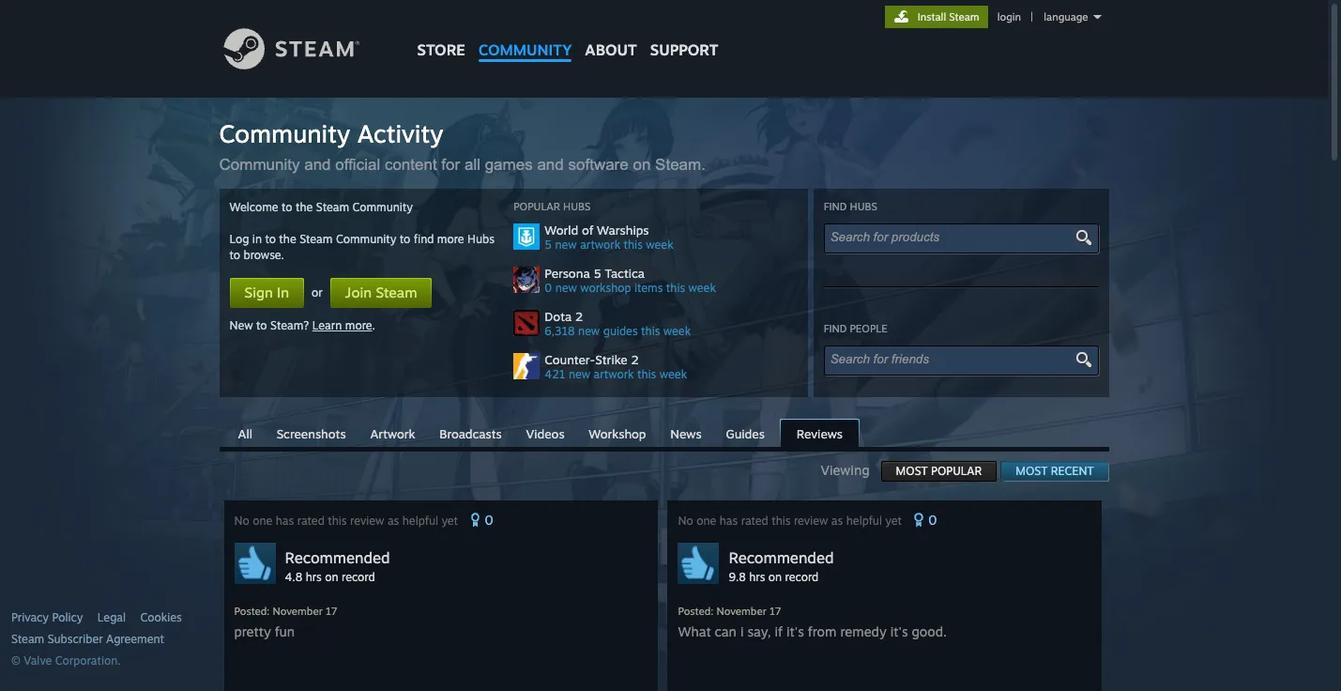 Task type: vqa. For each thing, say whether or not it's contained in the screenshot.


Task type: describe. For each thing, give the bounding box(es) containing it.
one for what
[[697, 514, 717, 528]]

steam inside log in to the steam community to find more hubs to browse.
[[300, 232, 333, 246]]

1 vertical spatial popular
[[931, 464, 982, 478]]

©
[[11, 653, 20, 668]]

community up "welcome" at the top left
[[219, 156, 300, 174]]

world of warships link
[[545, 223, 798, 238]]

this inside persona 5 tactica 0 new workshop items this week
[[666, 281, 686, 295]]

workshop
[[581, 281, 631, 295]]

news link
[[661, 420, 711, 446]]

guides link
[[717, 420, 774, 446]]

language
[[1044, 10, 1089, 23]]

most recent link
[[1001, 461, 1109, 482]]

find
[[414, 232, 434, 246]]

from
[[808, 623, 837, 639]]

0 for pretty fun
[[485, 512, 493, 528]]

privacy
[[11, 610, 49, 624]]

valve
[[24, 653, 52, 668]]

most popular
[[896, 464, 982, 478]]

steam subscriber agreement link
[[11, 632, 215, 647]]

5 inside persona 5 tactica 0 new workshop items this week
[[594, 266, 602, 281]]

broadcasts link
[[430, 420, 511, 446]]

remedy
[[841, 623, 887, 639]]

guides
[[603, 324, 638, 338]]

sign
[[245, 284, 273, 301]]

all link
[[229, 420, 262, 446]]

steam for install steam
[[949, 10, 980, 23]]

steam for cookies steam subscriber agreement © valve corporation.
[[11, 632, 44, 646]]

the inside log in to the steam community to find more hubs to browse.
[[279, 232, 296, 246]]

popular hubs
[[514, 200, 591, 213]]

subscriber
[[48, 632, 103, 646]]

dota 2 6,318 new guides this week
[[545, 309, 691, 338]]

log in to the steam community to find more hubs to browse.
[[230, 232, 495, 262]]

week inside counter-strike 2 421 new artwork this week
[[660, 367, 687, 381]]

join steam link
[[330, 278, 432, 308]]

recent
[[1051, 464, 1094, 478]]

cookies link
[[140, 610, 182, 625]]

all
[[238, 426, 252, 441]]

world of warships 5 new artwork this week
[[545, 223, 674, 252]]

corporation.
[[55, 653, 121, 668]]

join
[[345, 284, 372, 301]]

most for most popular
[[896, 464, 928, 478]]

support
[[650, 40, 719, 59]]

store
[[417, 40, 465, 59]]

agreement
[[106, 632, 164, 646]]

tactica
[[605, 266, 645, 281]]

strike
[[596, 352, 628, 367]]

to right "welcome" at the top left
[[282, 200, 292, 214]]

posted: for what
[[678, 605, 714, 618]]

artwork for of
[[580, 238, 621, 252]]

november for fun
[[273, 605, 323, 618]]

most popular link
[[881, 461, 997, 482]]

on for pretty fun
[[325, 570, 339, 584]]

workshop link
[[580, 420, 656, 446]]

world
[[545, 223, 579, 238]]

browse.
[[244, 248, 284, 262]]

record for fun
[[342, 570, 375, 584]]

helpful for what can i say, if it's from remedy it's good.
[[847, 514, 882, 528]]

games
[[485, 156, 533, 174]]

in
[[252, 232, 262, 246]]

1 and from the left
[[304, 156, 331, 174]]

policy
[[52, 610, 83, 624]]

week inside world of warships 5 new artwork this week
[[646, 238, 674, 252]]

artwork link
[[361, 420, 425, 446]]

17 for can
[[770, 605, 781, 618]]

review for fun
[[350, 514, 384, 528]]

to right in
[[265, 232, 276, 246]]

guides
[[726, 426, 765, 441]]

store link
[[411, 0, 472, 68]]

5 inside world of warships 5 new artwork this week
[[545, 238, 552, 252]]

.
[[372, 318, 376, 332]]

fun
[[275, 623, 295, 639]]

cookies steam subscriber agreement © valve corporation.
[[11, 610, 182, 668]]

0 vertical spatial the
[[296, 200, 313, 214]]

9.8
[[729, 570, 746, 584]]

say,
[[748, 623, 771, 639]]

as for fun
[[388, 514, 399, 528]]

on inside community activity community and official content for all games and software on steam.
[[633, 156, 651, 174]]

welcome
[[230, 200, 278, 214]]

1 it's from the left
[[787, 623, 804, 639]]

community inside log in to the steam community to find more hubs to browse.
[[336, 232, 397, 246]]

steam.
[[655, 156, 706, 174]]

learn
[[312, 318, 342, 332]]

install steam
[[918, 10, 980, 23]]

content
[[385, 156, 437, 174]]

posted: november 17 what can i say, if it's from remedy it's good.
[[678, 605, 947, 639]]

2 inside dota 2 6,318 new guides this week
[[575, 309, 583, 324]]

pretty
[[234, 623, 271, 639]]

in
[[277, 284, 289, 301]]

to left find
[[400, 232, 411, 246]]

rated for can
[[741, 514, 769, 528]]

support link
[[644, 0, 725, 64]]

software
[[568, 156, 629, 174]]

has for fun
[[276, 514, 294, 528]]

login link
[[994, 10, 1025, 23]]

install steam link
[[885, 6, 988, 28]]

hubs inside log in to the steam community to find more hubs to browse.
[[468, 232, 495, 246]]

all
[[465, 156, 481, 174]]

new for counter-
[[569, 367, 591, 381]]

hrs for fun
[[306, 570, 322, 584]]

yet for what can i say, if it's from remedy it's good.
[[886, 514, 902, 528]]

find for find people
[[824, 322, 847, 335]]

community link
[[472, 0, 579, 68]]

what
[[678, 623, 711, 639]]

privacy policy
[[11, 610, 83, 624]]

to right "new"
[[256, 318, 267, 332]]

hubs
[[850, 200, 878, 213]]

log
[[230, 232, 249, 246]]

new
[[230, 318, 253, 332]]

posted: for pretty
[[234, 605, 270, 618]]

this inside dota 2 6,318 new guides this week
[[641, 324, 660, 338]]

counter-strike 2 421 new artwork this week
[[545, 352, 687, 381]]

videos
[[526, 426, 565, 441]]

has for can
[[720, 514, 738, 528]]

steam down the official
[[316, 200, 349, 214]]

0 vertical spatial popular
[[514, 200, 560, 213]]



Task type: locate. For each thing, give the bounding box(es) containing it.
2 right dota
[[575, 309, 583, 324]]

login
[[998, 10, 1021, 23]]

None image field
[[1073, 229, 1094, 246], [1073, 351, 1094, 368], [1073, 229, 1094, 246], [1073, 351, 1094, 368]]

no for pretty fun
[[234, 514, 250, 528]]

helpful
[[403, 514, 438, 528], [847, 514, 882, 528]]

sign in link
[[230, 278, 304, 308]]

2 inside counter-strike 2 421 new artwork this week
[[631, 352, 639, 367]]

find for find hubs
[[824, 200, 847, 213]]

new right "6,318"
[[578, 324, 600, 338]]

0 horizontal spatial hrs
[[306, 570, 322, 584]]

this inside counter-strike 2 421 new artwork this week
[[637, 367, 657, 381]]

1 horizontal spatial review
[[794, 514, 828, 528]]

0 horizontal spatial and
[[304, 156, 331, 174]]

week inside dota 2 6,318 new guides this week
[[664, 324, 691, 338]]

this up recommended 9.8 hrs on record
[[772, 514, 791, 528]]

2 no from the left
[[678, 514, 694, 528]]

workshop
[[589, 426, 646, 441]]

one down news
[[697, 514, 717, 528]]

artwork inside counter-strike 2 421 new artwork this week
[[594, 367, 634, 381]]

1 no one has rated this review as helpful yet from the left
[[234, 514, 461, 528]]

community up join
[[336, 232, 397, 246]]

no down news
[[678, 514, 694, 528]]

november inside posted: november 17 pretty fun
[[273, 605, 323, 618]]

6,318
[[545, 324, 575, 338]]

november up 'fun'
[[273, 605, 323, 618]]

1 horizontal spatial 2
[[631, 352, 639, 367]]

community up log in to the steam community to find more hubs to browse.
[[353, 200, 413, 214]]

5
[[545, 238, 552, 252], [594, 266, 602, 281]]

0 vertical spatial 5
[[545, 238, 552, 252]]

as up recommended 4.8 hrs on record
[[388, 514, 399, 528]]

0 down broadcasts
[[485, 512, 493, 528]]

0 horizontal spatial no
[[234, 514, 250, 528]]

reviews link
[[780, 419, 860, 449]]

0 inside persona 5 tactica 0 new workshop items this week
[[545, 281, 552, 295]]

hrs inside recommended 9.8 hrs on record
[[749, 570, 765, 584]]

posted: inside the posted: november 17 what can i say, if it's from remedy it's good.
[[678, 605, 714, 618]]

week up counter-strike 2 link
[[664, 324, 691, 338]]

record right 4.8
[[342, 570, 375, 584]]

0 horizontal spatial has
[[276, 514, 294, 528]]

steam?
[[270, 318, 309, 332]]

hrs right 4.8
[[306, 570, 322, 584]]

week inside persona 5 tactica 0 new workshop items this week
[[689, 281, 716, 295]]

this inside world of warships 5 new artwork this week
[[624, 238, 643, 252]]

1 horizontal spatial helpful
[[847, 514, 882, 528]]

2 and from the left
[[537, 156, 564, 174]]

has
[[276, 514, 294, 528], [720, 514, 738, 528]]

it's right if
[[787, 623, 804, 639]]

2 november from the left
[[717, 605, 767, 618]]

rated up recommended 4.8 hrs on record
[[297, 514, 325, 528]]

0 horizontal spatial helpful
[[403, 514, 438, 528]]

the up browse.
[[279, 232, 296, 246]]

1 hrs from the left
[[306, 570, 322, 584]]

no one has rated this review as helpful yet up recommended 9.8 hrs on record
[[678, 514, 906, 528]]

this
[[624, 238, 643, 252], [666, 281, 686, 295], [641, 324, 660, 338], [637, 367, 657, 381], [328, 514, 347, 528], [772, 514, 791, 528]]

popular
[[514, 200, 560, 213], [931, 464, 982, 478]]

steam for join steam
[[376, 284, 417, 301]]

and right the games
[[537, 156, 564, 174]]

1 horizontal spatial hubs
[[563, 200, 591, 213]]

1 horizontal spatial 0
[[545, 281, 552, 295]]

0 horizontal spatial more
[[345, 318, 372, 332]]

2
[[575, 309, 583, 324], [631, 352, 639, 367]]

0 horizontal spatial on
[[325, 570, 339, 584]]

counter-
[[545, 352, 596, 367]]

no down all
[[234, 514, 250, 528]]

2 yet from the left
[[886, 514, 902, 528]]

1 horizontal spatial 5
[[594, 266, 602, 281]]

this right strike
[[637, 367, 657, 381]]

counter-strike 2 link
[[545, 352, 798, 367]]

0 horizontal spatial most
[[896, 464, 928, 478]]

recommended
[[285, 548, 390, 567], [729, 548, 834, 567]]

record up the posted: november 17 what can i say, if it's from remedy it's good.
[[785, 570, 819, 584]]

on left steam.
[[633, 156, 651, 174]]

0 horizontal spatial no one has rated this review as helpful yet
[[234, 514, 461, 528]]

1 vertical spatial more
[[345, 318, 372, 332]]

new up dota
[[555, 281, 577, 295]]

1 one from the left
[[253, 514, 273, 528]]

posted: up what
[[678, 605, 714, 618]]

1 rated from the left
[[297, 514, 325, 528]]

1 helpful from the left
[[403, 514, 438, 528]]

artwork up tactica
[[580, 238, 621, 252]]

helpful down viewing
[[847, 514, 882, 528]]

new inside world of warships 5 new artwork this week
[[555, 238, 577, 252]]

dota 2 link
[[545, 309, 798, 324]]

1 horizontal spatial november
[[717, 605, 767, 618]]

on right 4.8
[[325, 570, 339, 584]]

0 horizontal spatial 5
[[545, 238, 552, 252]]

1 horizontal spatial has
[[720, 514, 738, 528]]

0 up dota
[[545, 281, 552, 295]]

new left of on the top of page
[[555, 238, 577, 252]]

legal link
[[98, 610, 126, 625]]

sign in
[[245, 284, 289, 301]]

1 as from the left
[[388, 514, 399, 528]]

the right "welcome" at the top left
[[296, 200, 313, 214]]

learn more link
[[312, 318, 372, 332]]

privacy policy link
[[11, 610, 83, 625]]

hubs
[[563, 200, 591, 213], [468, 232, 495, 246]]

no one has rated this review as helpful yet
[[234, 514, 461, 528], [678, 514, 906, 528]]

the
[[296, 200, 313, 214], [279, 232, 296, 246]]

2 helpful from the left
[[847, 514, 882, 528]]

0 horizontal spatial 2
[[575, 309, 583, 324]]

review up recommended 9.8 hrs on record
[[794, 514, 828, 528]]

find left hubs
[[824, 200, 847, 213]]

yet down the most popular link
[[886, 514, 902, 528]]

0 for what can i say, if it's from remedy it's good.
[[929, 512, 937, 528]]

on inside recommended 4.8 hrs on record
[[325, 570, 339, 584]]

2 it's from the left
[[891, 623, 908, 639]]

1 horizontal spatial most
[[1016, 464, 1048, 478]]

0 vertical spatial artwork
[[580, 238, 621, 252]]

0 horizontal spatial it's
[[787, 623, 804, 639]]

None text field
[[831, 230, 1076, 244], [831, 352, 1076, 366], [831, 230, 1076, 244], [831, 352, 1076, 366]]

about
[[585, 40, 637, 59]]

as down viewing
[[832, 514, 843, 528]]

2 17 from the left
[[770, 605, 781, 618]]

join steam
[[345, 284, 417, 301]]

steam down privacy
[[11, 632, 44, 646]]

posted: up pretty
[[234, 605, 270, 618]]

artwork inside world of warships 5 new artwork this week
[[580, 238, 621, 252]]

1 review from the left
[[350, 514, 384, 528]]

november
[[273, 605, 323, 618], [717, 605, 767, 618]]

steam right 'install'
[[949, 10, 980, 23]]

0 horizontal spatial 17
[[326, 605, 337, 618]]

hrs inside recommended 4.8 hrs on record
[[306, 570, 322, 584]]

0 horizontal spatial november
[[273, 605, 323, 618]]

artwork for strike
[[594, 367, 634, 381]]

this right guides
[[641, 324, 660, 338]]

recommended 9.8 hrs on record
[[729, 548, 834, 584]]

review for can
[[794, 514, 828, 528]]

week
[[646, 238, 674, 252], [689, 281, 716, 295], [664, 324, 691, 338], [660, 367, 687, 381]]

most
[[896, 464, 928, 478], [1016, 464, 1048, 478]]

login | language
[[998, 10, 1089, 23]]

0 horizontal spatial hubs
[[468, 232, 495, 246]]

persona
[[545, 266, 590, 281]]

rated for fun
[[297, 514, 325, 528]]

people
[[850, 322, 888, 335]]

1 17 from the left
[[326, 605, 337, 618]]

0 horizontal spatial record
[[342, 570, 375, 584]]

screenshots link
[[267, 420, 355, 446]]

yet down broadcasts
[[442, 514, 458, 528]]

most for most recent
[[1016, 464, 1048, 478]]

1 horizontal spatial popular
[[931, 464, 982, 478]]

items
[[635, 281, 663, 295]]

1 posted: from the left
[[234, 605, 270, 618]]

if
[[775, 623, 783, 639]]

steam down "welcome to the steam community"
[[300, 232, 333, 246]]

news
[[671, 426, 702, 441]]

2 hrs from the left
[[749, 570, 765, 584]]

0 horizontal spatial popular
[[514, 200, 560, 213]]

1 horizontal spatial on
[[633, 156, 651, 174]]

1 vertical spatial the
[[279, 232, 296, 246]]

one down all link
[[253, 514, 273, 528]]

17 inside the posted: november 17 what can i say, if it's from remedy it's good.
[[770, 605, 781, 618]]

recommended up 4.8
[[285, 548, 390, 567]]

no one has rated this review as helpful yet for can
[[678, 514, 906, 528]]

1 vertical spatial hubs
[[468, 232, 495, 246]]

2 find from the top
[[824, 322, 847, 335]]

421
[[545, 367, 566, 381]]

0 vertical spatial more
[[437, 232, 464, 246]]

2 one from the left
[[697, 514, 717, 528]]

2 horizontal spatial 0
[[929, 512, 937, 528]]

17 down recommended 4.8 hrs on record
[[326, 605, 337, 618]]

1 horizontal spatial record
[[785, 570, 819, 584]]

good.
[[912, 623, 947, 639]]

this up recommended 4.8 hrs on record
[[328, 514, 347, 528]]

warships
[[597, 223, 649, 238]]

to down log
[[230, 248, 240, 262]]

1 horizontal spatial it's
[[891, 623, 908, 639]]

most right viewing
[[896, 464, 928, 478]]

this right items
[[666, 281, 686, 295]]

on inside recommended 9.8 hrs on record
[[769, 570, 782, 584]]

activity
[[357, 118, 444, 148]]

recommended for fun
[[285, 548, 390, 567]]

week up dota 2 link
[[689, 281, 716, 295]]

november for can
[[717, 605, 767, 618]]

hrs right 9.8 at right bottom
[[749, 570, 765, 584]]

1 has from the left
[[276, 514, 294, 528]]

2 rated from the left
[[741, 514, 769, 528]]

1 record from the left
[[342, 570, 375, 584]]

as for can
[[832, 514, 843, 528]]

0 vertical spatial hubs
[[563, 200, 591, 213]]

most left recent at the bottom right of page
[[1016, 464, 1048, 478]]

record inside recommended 9.8 hrs on record
[[785, 570, 819, 584]]

posted: inside posted: november 17 pretty fun
[[234, 605, 270, 618]]

helpful for pretty fun
[[403, 514, 438, 528]]

of
[[582, 223, 594, 238]]

recommended up 9.8 at right bottom
[[729, 548, 834, 567]]

17 up if
[[770, 605, 781, 618]]

1 horizontal spatial rated
[[741, 514, 769, 528]]

2 posted: from the left
[[678, 605, 714, 618]]

i
[[741, 623, 744, 639]]

1 yet from the left
[[442, 514, 458, 528]]

hrs for can
[[749, 570, 765, 584]]

or
[[312, 285, 323, 299]]

17 inside posted: november 17 pretty fun
[[326, 605, 337, 618]]

1 vertical spatial 5
[[594, 266, 602, 281]]

new for persona
[[555, 281, 577, 295]]

1 vertical spatial artwork
[[594, 367, 634, 381]]

no for what can i say, if it's from remedy it's good.
[[678, 514, 694, 528]]

1 recommended from the left
[[285, 548, 390, 567]]

yet for pretty fun
[[442, 514, 458, 528]]

0 vertical spatial 2
[[575, 309, 583, 324]]

0 horizontal spatial as
[[388, 514, 399, 528]]

artwork
[[370, 426, 416, 441]]

record inside recommended 4.8 hrs on record
[[342, 570, 375, 584]]

new right 421 at bottom
[[569, 367, 591, 381]]

1 horizontal spatial recommended
[[729, 548, 834, 567]]

0 horizontal spatial recommended
[[285, 548, 390, 567]]

on right 9.8 at right bottom
[[769, 570, 782, 584]]

week up persona 5 tactica link
[[646, 238, 674, 252]]

1 horizontal spatial one
[[697, 514, 717, 528]]

more right find
[[437, 232, 464, 246]]

2 as from the left
[[832, 514, 843, 528]]

no one has rated this review as helpful yet for fun
[[234, 514, 461, 528]]

recommended for can
[[729, 548, 834, 567]]

1 horizontal spatial and
[[537, 156, 564, 174]]

community activity community and official content for all games and software on steam.
[[219, 118, 715, 174]]

about link
[[579, 0, 644, 64]]

0 horizontal spatial yet
[[442, 514, 458, 528]]

cookies
[[140, 610, 182, 624]]

hubs up of on the top of page
[[563, 200, 591, 213]]

2 record from the left
[[785, 570, 819, 584]]

2 no one has rated this review as helpful yet from the left
[[678, 514, 906, 528]]

record
[[342, 570, 375, 584], [785, 570, 819, 584]]

1 vertical spatial find
[[824, 322, 847, 335]]

5 left tactica
[[594, 266, 602, 281]]

and left the official
[[304, 156, 331, 174]]

1 horizontal spatial as
[[832, 514, 843, 528]]

1 horizontal spatial 17
[[770, 605, 781, 618]]

november inside the posted: november 17 what can i say, if it's from remedy it's good.
[[717, 605, 767, 618]]

1 vertical spatial 2
[[631, 352, 639, 367]]

record for can
[[785, 570, 819, 584]]

as
[[388, 514, 399, 528], [832, 514, 843, 528]]

1 horizontal spatial more
[[437, 232, 464, 246]]

0 horizontal spatial rated
[[297, 514, 325, 528]]

0 vertical spatial find
[[824, 200, 847, 213]]

0 horizontal spatial 0
[[485, 512, 493, 528]]

find left people
[[824, 322, 847, 335]]

no one has rated this review as helpful yet up recommended 4.8 hrs on record
[[234, 514, 461, 528]]

artwork down guides
[[594, 367, 634, 381]]

no
[[234, 514, 250, 528], [678, 514, 694, 528]]

new inside counter-strike 2 421 new artwork this week
[[569, 367, 591, 381]]

can
[[715, 623, 737, 639]]

2 right strike
[[631, 352, 639, 367]]

1 horizontal spatial yet
[[886, 514, 902, 528]]

1 horizontal spatial no one has rated this review as helpful yet
[[678, 514, 906, 528]]

it's left 'good.'
[[891, 623, 908, 639]]

new for world
[[555, 238, 577, 252]]

hubs right find
[[468, 232, 495, 246]]

one for pretty
[[253, 514, 273, 528]]

review up recommended 4.8 hrs on record
[[350, 514, 384, 528]]

17
[[326, 605, 337, 618], [770, 605, 781, 618]]

community up the official
[[219, 118, 350, 148]]

find people
[[824, 322, 888, 335]]

find hubs
[[824, 200, 878, 213]]

1 november from the left
[[273, 605, 323, 618]]

rated up recommended 9.8 hrs on record
[[741, 514, 769, 528]]

0 horizontal spatial review
[[350, 514, 384, 528]]

1 find from the top
[[824, 200, 847, 213]]

0 down the most popular link
[[929, 512, 937, 528]]

new
[[555, 238, 577, 252], [555, 281, 577, 295], [578, 324, 600, 338], [569, 367, 591, 381]]

broadcasts
[[440, 426, 502, 441]]

dota
[[545, 309, 572, 324]]

on for what can i say, if it's from remedy it's good.
[[769, 570, 782, 584]]

new inside persona 5 tactica 0 new workshop items this week
[[555, 281, 577, 295]]

0
[[545, 281, 552, 295], [485, 512, 493, 528], [929, 512, 937, 528]]

more inside log in to the steam community to find more hubs to browse.
[[437, 232, 464, 246]]

more right learn
[[345, 318, 372, 332]]

official
[[335, 156, 380, 174]]

2 horizontal spatial on
[[769, 570, 782, 584]]

5 up persona
[[545, 238, 552, 252]]

0 horizontal spatial one
[[253, 514, 273, 528]]

posted: november 17 pretty fun
[[234, 605, 337, 639]]

november up i
[[717, 605, 767, 618]]

2 recommended from the left
[[729, 548, 834, 567]]

persona 5 tactica link
[[545, 266, 798, 281]]

legal
[[98, 610, 126, 624]]

1 horizontal spatial posted:
[[678, 605, 714, 618]]

steam right join
[[376, 284, 417, 301]]

this up tactica
[[624, 238, 643, 252]]

steam inside cookies steam subscriber agreement © valve corporation.
[[11, 632, 44, 646]]

0 horizontal spatial posted:
[[234, 605, 270, 618]]

2 has from the left
[[720, 514, 738, 528]]

artwork
[[580, 238, 621, 252], [594, 367, 634, 381]]

2 most from the left
[[1016, 464, 1048, 478]]

new to steam? learn more .
[[230, 318, 376, 332]]

has up 4.8
[[276, 514, 294, 528]]

posted:
[[234, 605, 270, 618], [678, 605, 714, 618]]

persona 5 tactica 0 new workshop items this week
[[545, 266, 716, 295]]

1 most from the left
[[896, 464, 928, 478]]

1 horizontal spatial hrs
[[749, 570, 765, 584]]

1 horizontal spatial no
[[678, 514, 694, 528]]

1 no from the left
[[234, 514, 250, 528]]

week down dota 2 link
[[660, 367, 687, 381]]

2 review from the left
[[794, 514, 828, 528]]

for
[[442, 156, 460, 174]]

17 for fun
[[326, 605, 337, 618]]

new inside dota 2 6,318 new guides this week
[[578, 324, 600, 338]]

has up 9.8 at right bottom
[[720, 514, 738, 528]]

helpful down artwork
[[403, 514, 438, 528]]

4.8
[[285, 570, 302, 584]]



